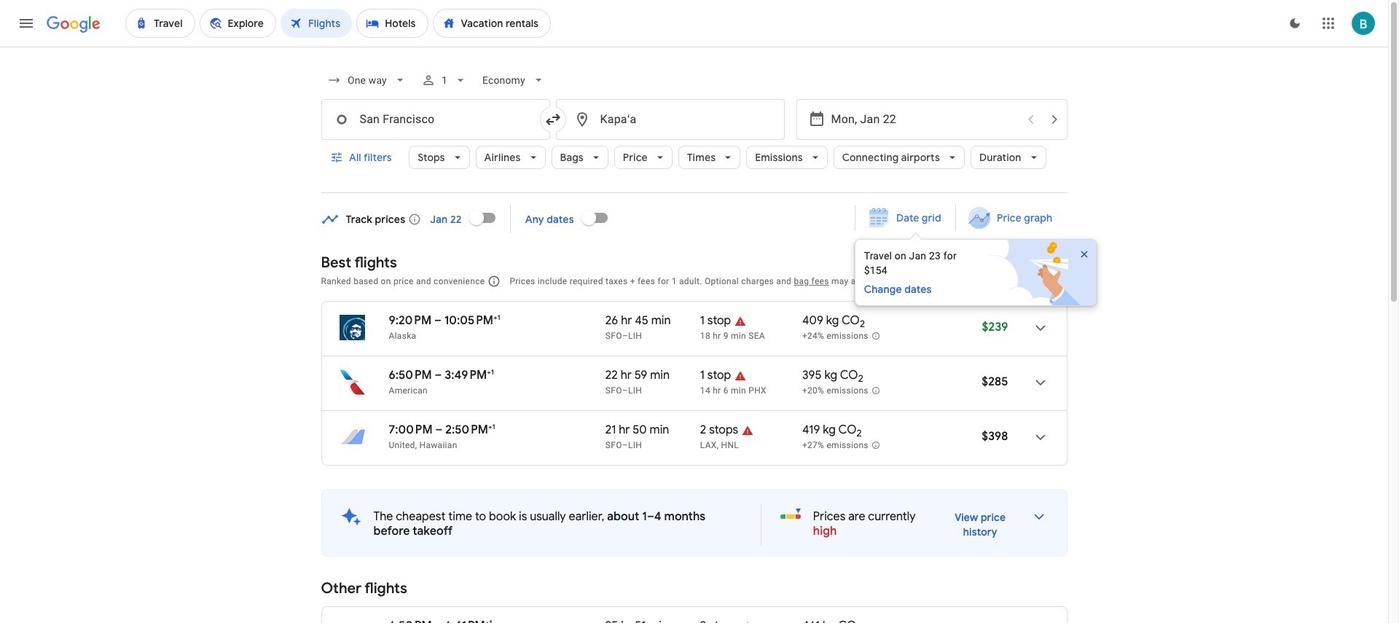 Task type: vqa. For each thing, say whether or not it's contained in the screenshot.
8th Price unavailable from the top
no



Task type: locate. For each thing, give the bounding box(es) containing it.
swap origin and destination. image
[[544, 111, 562, 128]]

change appearance image
[[1278, 6, 1313, 41]]

1 vertical spatial 1 stop flight. element
[[701, 368, 731, 385]]

flight details. leaves san francisco international airport (sfo) at 7:00 pm on monday, january 22 and arrives at lihue airport at 2:50 pm on tuesday, january 23. image
[[1023, 420, 1058, 455]]

1 stop flight. element for total duration 26 hr 45 min. element
[[701, 314, 731, 330]]

1 2 stops flight. element from the top
[[701, 423, 739, 440]]

Departure time: 6:50 PM. text field
[[389, 619, 432, 623]]

leaves san francisco international airport (sfo) at 9:20 pm on monday, january 22 and arrives at lihue airport at 10:05 pm on tuesday, january 23. element
[[389, 313, 501, 328]]

None text field
[[321, 99, 550, 140]]

1 1 stop flight. element from the top
[[701, 314, 731, 330]]

None search field
[[321, 63, 1068, 193]]

0 vertical spatial 1 stop flight. element
[[701, 314, 731, 330]]

Departure time: 7:00 PM. text field
[[389, 423, 433, 437]]

1 vertical spatial 2 stops flight. element
[[701, 619, 739, 623]]

239 US dollars text field
[[983, 320, 1009, 335]]

leaves san francisco international airport (sfo) at 6:50 pm on monday, january 22 and arrives at lihue airport at 6:41 pm on tuesday, january 23. element
[[389, 619, 493, 623]]

2 stops flight. element
[[701, 423, 739, 440], [701, 619, 739, 623]]

total duration 21 hr 50 min. element
[[606, 423, 701, 440]]

398 US dollars text field
[[982, 429, 1009, 444]]

1 stop flight. element
[[701, 314, 731, 330], [701, 368, 731, 385]]

2 1 stop flight. element from the top
[[701, 368, 731, 385]]

main menu image
[[17, 15, 35, 32]]

Arrival time: 6:41 PM on  Tuesday, January 23. text field
[[445, 619, 493, 623]]

0 vertical spatial 2 stops flight. element
[[701, 423, 739, 440]]

None field
[[321, 67, 413, 93], [477, 67, 552, 93], [321, 67, 413, 93], [477, 67, 552, 93]]

main content
[[321, 200, 1112, 623]]

layover (1 of 2) is a 11 hr 54 min overnight layover at los angeles international airport (lax) in los angeles. layover (2 of 2) is a 1 hr 48 min layover at daniel k. inouye international airport in honolulu. element
[[701, 440, 795, 451]]

Departure time: 6:50 PM. text field
[[389, 368, 432, 383]]

Arrival time: 10:05 PM on  Tuesday, January 23. text field
[[445, 313, 501, 328]]

Departure text field
[[832, 100, 1018, 139]]

Departure time: 9:20 PM. text field
[[389, 314, 432, 328]]

view price history image
[[1022, 499, 1057, 534]]

None text field
[[556, 99, 785, 140]]

285 US dollars text field
[[982, 375, 1009, 389]]



Task type: describe. For each thing, give the bounding box(es) containing it.
2 2 stops flight. element from the top
[[701, 619, 739, 623]]

loading results progress bar
[[0, 47, 1389, 50]]

total duration 26 hr 45 min. element
[[606, 314, 701, 330]]

learn more about ranking image
[[488, 275, 501, 288]]

find the best price region
[[321, 200, 1112, 306]]

1 stop flight. element for total duration 22 hr 59 min. element at bottom
[[701, 368, 731, 385]]

Arrival time: 3:49 PM on  Tuesday, January 23. text field
[[445, 367, 494, 383]]

total duration 22 hr 59 min. element
[[606, 368, 701, 385]]

leaves san francisco international airport (sfo) at 7:00 pm on monday, january 22 and arrives at lihue airport at 2:50 pm on tuesday, january 23. element
[[389, 422, 496, 437]]

total duration 25 hr 51 min. element
[[606, 619, 701, 623]]

flight details. leaves san francisco international airport (sfo) at 6:50 pm on monday, january 22 and arrives at lihue airport at 3:49 pm on tuesday, january 23. image
[[1023, 365, 1058, 400]]

learn more about tracked prices image
[[408, 213, 422, 226]]

flight details. leaves san francisco international airport (sfo) at 9:20 pm on monday, january 22 and arrives at lihue airport at 10:05 pm on tuesday, january 23. image
[[1023, 311, 1058, 346]]

close image
[[1079, 249, 1090, 260]]

leaves san francisco international airport (sfo) at 6:50 pm on monday, january 22 and arrives at lihue airport at 3:49 pm on tuesday, january 23. element
[[389, 367, 494, 383]]

Arrival time: 2:50 PM on  Tuesday, January 23. text field
[[446, 422, 496, 437]]



